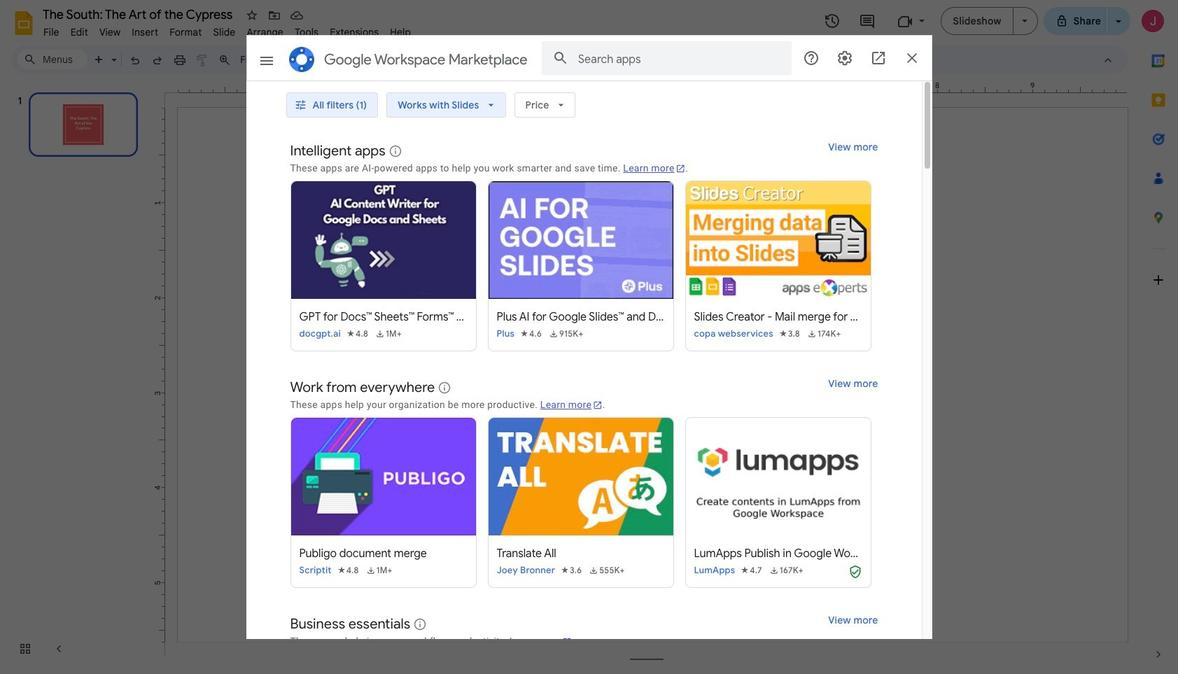 Task type: describe. For each thing, give the bounding box(es) containing it.
move image
[[267, 8, 281, 22]]

line image
[[393, 53, 407, 67]]

Rename text field
[[38, 6, 241, 22]]

add comment (⌘+option+m) image
[[429, 53, 443, 67]]

hide the menus (ctrl+shift+f) image
[[1101, 53, 1115, 67]]

document status: saved to drive. image
[[290, 8, 304, 22]]

text box image
[[323, 53, 337, 67]]

redo (⌘y) image
[[150, 53, 164, 67]]



Task type: vqa. For each thing, say whether or not it's contained in the screenshot.
Menu bar Banner
yes



Task type: locate. For each thing, give the bounding box(es) containing it.
Star checkbox
[[242, 6, 262, 25]]

undo (⌘z) image
[[128, 53, 142, 67]]

new slide (ctrl+m) image
[[92, 53, 106, 67]]

share. private to only me. image
[[1055, 14, 1068, 27]]

navigation
[[0, 79, 154, 674]]

last edit was on october 30, 2023 image
[[824, 13, 841, 29]]

tab list
[[1139, 41, 1178, 635]]

print (⌘p) image
[[173, 53, 187, 67]]

Menus field
[[17, 50, 87, 69]]

show all comments image
[[859, 13, 876, 30]]

paint format image
[[195, 53, 209, 67]]

application
[[0, 0, 1178, 674]]

star image
[[245, 8, 259, 22]]

main toolbar
[[87, 49, 683, 70]]

tab list inside menu bar banner
[[1139, 41, 1178, 635]]

slides home image
[[11, 10, 36, 36]]

menu bar inside menu bar banner
[[38, 18, 417, 41]]

zoom image
[[218, 53, 232, 67]]

menu bar
[[38, 18, 417, 41]]

select (esc) image
[[301, 53, 315, 67]]

menu bar banner
[[0, 0, 1178, 674]]



